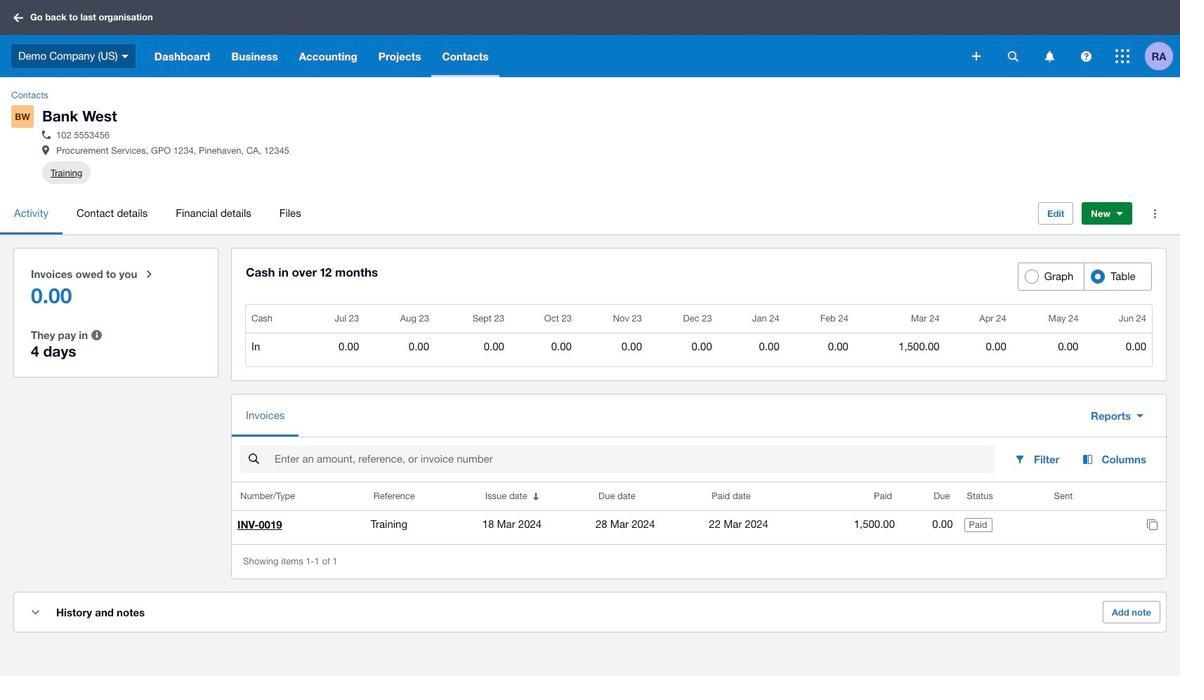 Task type: describe. For each thing, give the bounding box(es) containing it.
october 2023 element
[[516, 312, 572, 326]]

december 2023 element
[[654, 312, 712, 326]]

november 2023 element
[[583, 312, 642, 326]]

actions menu image
[[1141, 200, 1169, 228]]

toggle image
[[31, 610, 39, 615]]

Enter an amount, reference, or invoice number field
[[273, 446, 995, 473]]

0 horizontal spatial svg image
[[13, 13, 23, 22]]

activity summary filters option group
[[14, 249, 218, 378]]

2 horizontal spatial svg image
[[1045, 51, 1054, 61]]

september 2023 element
[[441, 312, 504, 326]]



Task type: locate. For each thing, give the bounding box(es) containing it.
None radio
[[22, 257, 209, 319], [22, 319, 209, 369], [22, 257, 209, 319]]

june 2024 element
[[1090, 312, 1147, 326]]

january 2024 element
[[724, 312, 780, 326]]

none radio the average number of days between when invoices are issued and when they're paid
[[22, 319, 209, 369]]

cash in over 12 months element
[[246, 305, 1152, 367]]

may 2024 element
[[1018, 312, 1079, 326]]

menu
[[0, 193, 1027, 235]]

list of invoices element
[[232, 483, 1166, 545]]

group
[[1018, 263, 1152, 291]]

july 2023 element
[[308, 312, 359, 326]]

the average number of days between when invoices are issued and when they're paid image
[[82, 321, 110, 349]]

february 2024 element
[[791, 312, 849, 326]]

copy to draft invoice image
[[1138, 511, 1166, 539]]

1 horizontal spatial svg image
[[121, 55, 128, 58]]

svg image
[[1116, 49, 1130, 63], [1008, 51, 1019, 61], [1081, 51, 1092, 61], [973, 52, 981, 60]]

august 2023 element
[[371, 312, 429, 326]]

customise columns image
[[1077, 454, 1099, 465]]

svg image
[[13, 13, 23, 22], [1045, 51, 1054, 61], [121, 55, 128, 58]]

april 2024 element
[[951, 312, 1007, 326]]

banner
[[0, 0, 1181, 77]]

march 2024 element
[[860, 312, 940, 326]]



Task type: vqa. For each thing, say whether or not it's contained in the screenshot.
date corresponding to End date
no



